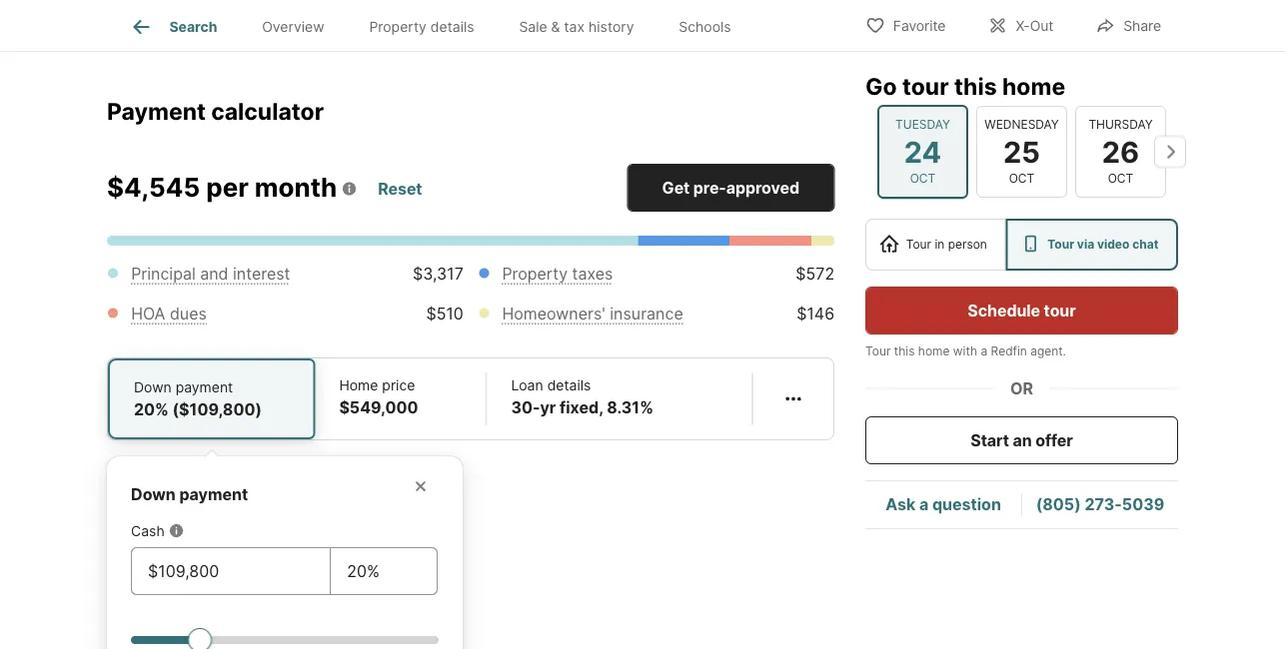 Task type: locate. For each thing, give the bounding box(es) containing it.
(805) 273-5039 link
[[1037, 495, 1165, 515]]

tour up 'agent.'
[[1044, 301, 1076, 320]]

oct for 25
[[1010, 171, 1035, 186]]

oct inside tuesday 24 oct
[[911, 171, 936, 186]]

1 horizontal spatial home
[[1003, 72, 1066, 100]]

1 horizontal spatial tour
[[907, 237, 932, 252]]

oct down 25
[[1010, 171, 1035, 186]]

2 horizontal spatial tour
[[1048, 237, 1075, 252]]

interest
[[233, 264, 290, 284]]

principal
[[131, 264, 196, 284]]

tour for schedule
[[1044, 301, 1076, 320]]

tour for go
[[903, 72, 949, 100]]

details left sale
[[431, 18, 475, 35]]

$3,317
[[413, 264, 464, 284]]

oct inside thursday 26 oct
[[1109, 171, 1134, 186]]

reset button
[[377, 172, 423, 208]]

1 horizontal spatial tour
[[1044, 301, 1076, 320]]

schedule
[[968, 301, 1041, 320]]

get pre-approved
[[662, 178, 800, 198]]

sale
[[519, 18, 548, 35]]

overview
[[262, 18, 325, 35]]

down for down payment 20% ($109,800)
[[134, 379, 172, 396]]

home up wednesday
[[1003, 72, 1066, 100]]

0 horizontal spatial oct
[[911, 171, 936, 186]]

this up wednesday
[[955, 72, 997, 100]]

none text field inside down payment tooltip
[[148, 560, 314, 584]]

1 vertical spatial property
[[502, 264, 568, 284]]

tour in person
[[907, 237, 988, 252]]

search
[[169, 18, 217, 35]]

tour up the tuesday
[[903, 72, 949, 100]]

out
[[1031, 17, 1054, 34]]

$146
[[797, 304, 835, 324]]

a right with
[[981, 344, 988, 359]]

down payment 20% ($109,800)
[[134, 379, 262, 420]]

down inside down payment 20% ($109,800)
[[134, 379, 172, 396]]

x-out
[[1016, 17, 1054, 34]]

1 vertical spatial payment
[[179, 485, 248, 505]]

8.31%
[[607, 398, 654, 418]]

go tour this home
[[866, 72, 1066, 100]]

0 horizontal spatial this
[[895, 344, 915, 359]]

list box
[[866, 219, 1179, 271]]

payment for down payment
[[179, 485, 248, 505]]

1 horizontal spatial a
[[981, 344, 988, 359]]

payment up ($109,800)
[[176, 379, 233, 396]]

0 vertical spatial payment
[[176, 379, 233, 396]]

0 vertical spatial tour
[[903, 72, 949, 100]]

homeowners' insurance link
[[502, 304, 684, 324]]

0 horizontal spatial tour
[[903, 72, 949, 100]]

principal and interest
[[131, 264, 290, 284]]

oct down "24"
[[911, 171, 936, 186]]

tuesday
[[896, 117, 951, 132]]

details inside loan details 30-yr fixed, 8.31%
[[548, 377, 591, 394]]

calculator
[[211, 97, 324, 125]]

property
[[369, 18, 427, 35], [502, 264, 568, 284]]

home
[[1003, 72, 1066, 100], [919, 344, 950, 359]]

1 vertical spatial down
[[131, 485, 176, 505]]

property inside tab
[[369, 18, 427, 35]]

down up 20%
[[134, 379, 172, 396]]

down up cash
[[131, 485, 176, 505]]

2 oct from the left
[[1010, 171, 1035, 186]]

0 horizontal spatial a
[[920, 495, 929, 515]]

thursday 26 oct
[[1089, 117, 1153, 186]]

schedule tour button
[[866, 287, 1179, 335]]

tour left with
[[866, 344, 891, 359]]

1 vertical spatial tour
[[1044, 301, 1076, 320]]

payment inside tooltip
[[179, 485, 248, 505]]

down
[[134, 379, 172, 396], [131, 485, 176, 505]]

$4,545 per month
[[107, 172, 337, 204]]

overview tab
[[240, 3, 347, 51]]

an
[[1013, 431, 1032, 450]]

home
[[339, 377, 378, 394]]

oct inside wednesday 25 oct
[[1010, 171, 1035, 186]]

go
[[866, 72, 897, 100]]

tour
[[907, 237, 932, 252], [1048, 237, 1075, 252], [866, 344, 891, 359]]

3 oct from the left
[[1109, 171, 1134, 186]]

tax
[[564, 18, 585, 35]]

1 oct from the left
[[911, 171, 936, 186]]

273-
[[1085, 495, 1123, 515]]

&
[[552, 18, 560, 35]]

a right ask at the right of page
[[920, 495, 929, 515]]

hoa dues
[[131, 304, 207, 324]]

(805)
[[1037, 495, 1082, 515]]

tour inside button
[[1044, 301, 1076, 320]]

favorite button
[[849, 4, 963, 45]]

home left with
[[919, 344, 950, 359]]

approved
[[727, 178, 800, 198]]

down payment tooltip
[[107, 441, 835, 650]]

0 vertical spatial property
[[369, 18, 427, 35]]

$572
[[796, 264, 835, 284]]

tour left in
[[907, 237, 932, 252]]

0 vertical spatial a
[[981, 344, 988, 359]]

property taxes
[[502, 264, 613, 284]]

None text field
[[148, 560, 314, 584]]

x-
[[1016, 17, 1031, 34]]

tour in person option
[[866, 219, 1006, 271]]

5039
[[1123, 495, 1165, 515]]

None text field
[[347, 560, 421, 584]]

details inside tab
[[431, 18, 475, 35]]

0 vertical spatial details
[[431, 18, 475, 35]]

tab list
[[107, 0, 770, 51]]

1 vertical spatial a
[[920, 495, 929, 515]]

tour for tour this home with a redfin agent.
[[866, 344, 891, 359]]

this left with
[[895, 344, 915, 359]]

1 horizontal spatial details
[[548, 377, 591, 394]]

details up fixed,
[[548, 377, 591, 394]]

0 vertical spatial down
[[134, 379, 172, 396]]

0 horizontal spatial details
[[431, 18, 475, 35]]

0 vertical spatial this
[[955, 72, 997, 100]]

0 horizontal spatial property
[[369, 18, 427, 35]]

down for down payment
[[131, 485, 176, 505]]

share button
[[1079, 4, 1179, 45]]

1 vertical spatial details
[[548, 377, 591, 394]]

payment calculator
[[107, 97, 324, 125]]

1 vertical spatial home
[[919, 344, 950, 359]]

next image
[[1155, 136, 1187, 168]]

1 horizontal spatial property
[[502, 264, 568, 284]]

oct down 26
[[1109, 171, 1134, 186]]

payment down ($109,800)
[[179, 485, 248, 505]]

a
[[981, 344, 988, 359], [920, 495, 929, 515]]

0 horizontal spatial home
[[919, 344, 950, 359]]

and
[[200, 264, 228, 284]]

payment
[[107, 97, 206, 125]]

25
[[1004, 134, 1041, 169]]

down inside down payment tooltip
[[131, 485, 176, 505]]

1 horizontal spatial oct
[[1010, 171, 1035, 186]]

None button
[[878, 105, 969, 199], [977, 106, 1068, 198], [1076, 106, 1167, 198], [878, 105, 969, 199], [977, 106, 1068, 198], [1076, 106, 1167, 198]]

sale & tax history tab
[[497, 3, 657, 51]]

list box containing tour in person
[[866, 219, 1179, 271]]

this
[[955, 72, 997, 100], [895, 344, 915, 359]]

property for property taxes
[[502, 264, 568, 284]]

payment inside down payment 20% ($109,800)
[[176, 379, 233, 396]]

0 horizontal spatial tour
[[866, 344, 891, 359]]

oct
[[911, 171, 936, 186], [1010, 171, 1035, 186], [1109, 171, 1134, 186]]

fixed,
[[560, 398, 603, 418]]

26
[[1103, 134, 1140, 169]]

(805) 273-5039
[[1037, 495, 1165, 515]]

tour left via
[[1048, 237, 1075, 252]]

2 horizontal spatial oct
[[1109, 171, 1134, 186]]



Task type: vqa. For each thing, say whether or not it's contained in the screenshot.
Payment calculator
yes



Task type: describe. For each thing, give the bounding box(es) containing it.
30-
[[511, 398, 540, 418]]

$4,545
[[107, 172, 200, 204]]

none text field inside down payment tooltip
[[347, 560, 421, 584]]

down payment
[[131, 485, 248, 505]]

tour for tour via video chat
[[1048, 237, 1075, 252]]

get
[[662, 178, 690, 198]]

hoa
[[131, 304, 165, 324]]

schools
[[679, 18, 732, 35]]

chat
[[1133, 237, 1159, 252]]

yr
[[540, 398, 556, 418]]

Down Payment Slider range field
[[131, 628, 439, 650]]

oct for 26
[[1109, 171, 1134, 186]]

24
[[905, 134, 942, 169]]

start
[[971, 431, 1010, 450]]

history
[[589, 18, 634, 35]]

sale & tax history
[[519, 18, 634, 35]]

schedule tour
[[968, 301, 1076, 320]]

get pre-approved button
[[627, 164, 835, 212]]

property taxes link
[[502, 264, 613, 284]]

person
[[949, 237, 988, 252]]

oct for 24
[[911, 171, 936, 186]]

thursday
[[1089, 117, 1153, 132]]

wednesday 25 oct
[[985, 117, 1060, 186]]

insurance
[[610, 304, 684, 324]]

cash
[[131, 523, 165, 540]]

property details tab
[[347, 3, 497, 51]]

20%
[[134, 400, 169, 420]]

pre-
[[694, 178, 727, 198]]

agent.
[[1031, 344, 1067, 359]]

hoa dues link
[[131, 304, 207, 324]]

schools tab
[[657, 3, 754, 51]]

details for loan details 30-yr fixed, 8.31%
[[548, 377, 591, 394]]

taxes
[[572, 264, 613, 284]]

payment for down payment 20% ($109,800)
[[176, 379, 233, 396]]

tour this home with a redfin agent.
[[866, 344, 1067, 359]]

tour via video chat option
[[1006, 219, 1179, 271]]

($109,800)
[[173, 400, 262, 420]]

x-out button
[[971, 4, 1071, 45]]

ask
[[886, 495, 916, 515]]

question
[[933, 495, 1002, 515]]

tour for tour in person
[[907, 237, 932, 252]]

homeowners' insurance
[[502, 304, 684, 324]]

search link
[[129, 15, 217, 39]]

reset
[[378, 180, 422, 199]]

with
[[954, 344, 978, 359]]

or
[[1011, 379, 1034, 398]]

in
[[935, 237, 945, 252]]

property details
[[369, 18, 475, 35]]

tab list containing search
[[107, 0, 770, 51]]

1 horizontal spatial this
[[955, 72, 997, 100]]

property for property details
[[369, 18, 427, 35]]

wednesday
[[985, 117, 1060, 132]]

start an offer
[[971, 431, 1074, 450]]

video
[[1098, 237, 1130, 252]]

0 vertical spatial home
[[1003, 72, 1066, 100]]

tour via video chat
[[1048, 237, 1159, 252]]

principal and interest link
[[131, 264, 290, 284]]

$549,000
[[339, 398, 418, 418]]

1 vertical spatial this
[[895, 344, 915, 359]]

ask a question link
[[886, 495, 1002, 515]]

tuesday 24 oct
[[896, 117, 951, 186]]

month
[[255, 172, 337, 204]]

per
[[206, 172, 249, 204]]

price
[[382, 377, 415, 394]]

dues
[[170, 304, 207, 324]]

start an offer button
[[866, 417, 1179, 465]]

homeowners'
[[502, 304, 606, 324]]

favorite
[[894, 17, 946, 34]]

ask a question
[[886, 495, 1002, 515]]

via
[[1078, 237, 1095, 252]]

loan details 30-yr fixed, 8.31%
[[511, 377, 654, 418]]

home price $549,000
[[339, 377, 418, 418]]

details for property details
[[431, 18, 475, 35]]

redfin
[[991, 344, 1028, 359]]

offer
[[1036, 431, 1074, 450]]

$510
[[426, 304, 464, 324]]

loan
[[511, 377, 544, 394]]



